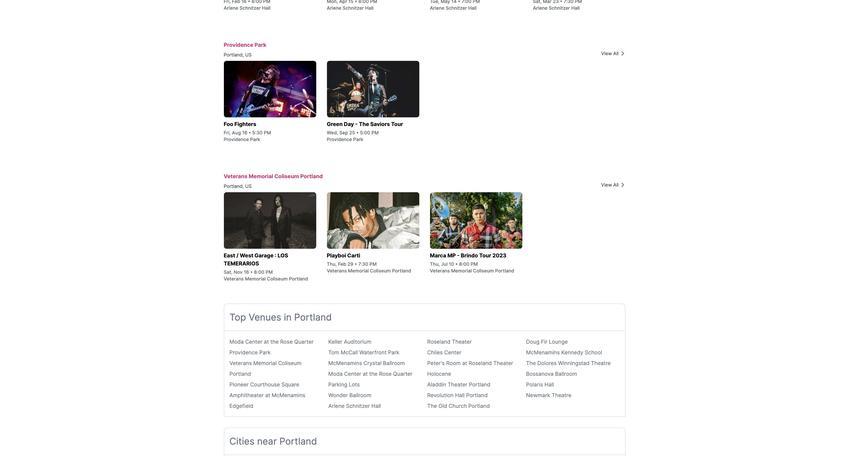 Task type: describe. For each thing, give the bounding box(es) containing it.
theater for aladdin theater portland
[[448, 382, 468, 388]]

• inside foo fighters fri, aug 16 • 5:30 pm providence park
[[249, 130, 251, 136]]

mcmenamins kennedy school
[[526, 349, 602, 356]]

playboi
[[327, 252, 346, 259]]

veterans inside playboi carti thu, feb 29 • 7:30 pm veterans memorial coliseum portland
[[327, 268, 347, 274]]

portland, for veterans memorial coliseum portland
[[224, 183, 244, 189]]

the for moda center at the rose quarter parking lots
[[369, 371, 378, 378]]

8:00 inside marca mp - brindo tour 2023 thu, jul 10 • 8:00 pm veterans memorial coliseum portland
[[459, 261, 470, 267]]

in
[[284, 312, 292, 323]]

park inside green day - the saviors tour wed, sep 25 • 5:00 pm providence park
[[353, 137, 363, 142]]

thu, inside playboi carti thu, feb 29 • 7:30 pm veterans memorial coliseum portland
[[327, 261, 337, 267]]

wonder ballroom link
[[328, 392, 371, 399]]

view all link for playboi carti
[[559, 182, 625, 188]]

1 vertical spatial roseland
[[469, 360, 492, 367]]

wonder ballroom
[[328, 392, 371, 399]]

rose for moda center at the rose quarter parking lots
[[379, 371, 392, 378]]

all for playboi carti
[[613, 182, 619, 188]]

veterans memorial coliseum portland link
[[229, 360, 302, 378]]

theater for roseland theater
[[452, 339, 472, 345]]

us for veterans
[[245, 183, 252, 189]]

keller auditorium link
[[328, 339, 371, 345]]

doug fir lounge
[[526, 339, 568, 345]]

pm inside green day - the saviors tour wed, sep 25 • 5:00 pm providence park
[[372, 130, 379, 136]]

green
[[327, 121, 343, 128]]

tom mccall waterfront park link
[[328, 349, 399, 356]]

portland inside playboi carti thu, feb 29 • 7:30 pm veterans memorial coliseum portland
[[392, 268, 411, 274]]

polaris hall
[[526, 382, 554, 388]]

roseland theater
[[427, 339, 472, 345]]

polaris hall link
[[526, 382, 554, 388]]

mp
[[448, 252, 456, 259]]

moda center at the rose quarter
[[229, 339, 314, 345]]

portland, for providence park
[[224, 52, 244, 58]]

dolores
[[537, 360, 557, 367]]

revolution
[[427, 392, 454, 399]]

0 horizontal spatial theatre
[[552, 392, 572, 399]]

school
[[585, 349, 602, 356]]

aug
[[232, 130, 241, 136]]

memorial inside playboi carti thu, feb 29 • 7:30 pm veterans memorial coliseum portland
[[348, 268, 369, 274]]

peter's room at roseland theater
[[427, 360, 513, 367]]

• inside playboi carti thu, feb 29 • 7:30 pm veterans memorial coliseum portland
[[355, 261, 357, 267]]

fighters
[[235, 121, 256, 128]]

foo
[[224, 121, 233, 128]]

peter's room at roseland theater link
[[427, 360, 513, 367]]

playboi carti thu, feb 29 • 7:30 pm veterans memorial coliseum portland
[[327, 252, 411, 274]]

wonder
[[328, 392, 348, 399]]

holocene link
[[427, 371, 451, 378]]

providence park link
[[229, 349, 271, 356]]

5:30
[[252, 130, 263, 136]]

old
[[439, 403, 447, 410]]

the dolores winningstad theatre link
[[526, 360, 611, 367]]

veterans inside east / west garage : los temerarios sat, nov 16 • 8:00 pm veterans memorial coliseum portland
[[224, 276, 244, 282]]

lounge
[[549, 339, 568, 345]]

0 horizontal spatial roseland
[[427, 339, 451, 345]]

newmark theatre link
[[526, 392, 572, 399]]

moda center at the rose quarter link
[[229, 339, 314, 345]]

pm inside east / west garage : los temerarios sat, nov 16 • 8:00 pm veterans memorial coliseum portland
[[266, 269, 273, 275]]

at for moda center at the rose quarter parking lots
[[363, 371, 368, 378]]

moda for moda center at the rose quarter
[[229, 339, 244, 345]]

bossanova ballroom link
[[526, 371, 577, 378]]

view all for playboi carti
[[601, 182, 619, 188]]

1 horizontal spatial theatre
[[591, 360, 611, 367]]

• inside marca mp - brindo tour 2023 thu, jul 10 • 8:00 pm veterans memorial coliseum portland
[[455, 261, 458, 267]]

waterfront
[[359, 349, 387, 356]]

foo fighters fri, aug 16 • 5:30 pm providence park
[[224, 121, 271, 142]]

newmark theatre
[[526, 392, 572, 399]]

amphitheater at mcmenamins edgefield
[[229, 392, 305, 410]]

29
[[348, 261, 353, 267]]

portland, us for veterans
[[224, 183, 252, 189]]

polaris
[[526, 382, 543, 388]]

16 inside east / west garage : los temerarios sat, nov 16 • 8:00 pm veterans memorial coliseum portland
[[244, 269, 249, 275]]

• inside green day - the saviors tour wed, sep 25 • 5:00 pm providence park
[[356, 130, 359, 136]]

fri,
[[224, 130, 231, 136]]

8:00 inside east / west garage : los temerarios sat, nov 16 • 8:00 pm veterans memorial coliseum portland
[[254, 269, 264, 275]]

nov
[[234, 269, 243, 275]]

sat,
[[224, 269, 233, 275]]

the for moda center at the rose quarter
[[270, 339, 279, 345]]

cities near portland
[[229, 436, 317, 448]]

- for brindo
[[457, 252, 460, 259]]

view for green day - the saviors tour
[[601, 51, 612, 56]]

center for moda center at the rose quarter parking lots
[[344, 371, 361, 378]]

providence inside green day - the saviors tour wed, sep 25 • 5:00 pm providence park
[[327, 137, 352, 142]]

center for moda center at the rose quarter
[[245, 339, 262, 345]]

thu, inside marca mp - brindo tour 2023 thu, jul 10 • 8:00 pm veterans memorial coliseum portland
[[430, 261, 440, 267]]

center for chiles center
[[444, 349, 462, 356]]

veterans inside marca mp - brindo tour 2023 thu, jul 10 • 8:00 pm veterans memorial coliseum portland
[[430, 268, 450, 274]]

roseland theater link
[[427, 339, 472, 345]]

bossanova
[[526, 371, 554, 378]]

feb
[[338, 261, 346, 267]]

tom
[[328, 349, 339, 356]]

25
[[349, 130, 355, 136]]

moda center at the rose quarter parking lots
[[328, 371, 413, 388]]

memorial inside east / west garage : los temerarios sat, nov 16 • 8:00 pm veterans memorial coliseum portland
[[245, 276, 266, 282]]

carti
[[347, 252, 360, 259]]

at for peter's room at roseland theater
[[462, 360, 467, 367]]

day
[[344, 121, 354, 128]]

quarter for moda center at the rose quarter parking lots
[[393, 371, 413, 378]]

jul
[[441, 261, 448, 267]]

mcmenamins kennedy school link
[[526, 349, 602, 356]]

portland inside east / west garage : los temerarios sat, nov 16 • 8:00 pm veterans memorial coliseum portland
[[289, 276, 308, 282]]

the old church portland
[[427, 403, 490, 410]]

chiles center
[[427, 349, 462, 356]]

portland, us for providence
[[224, 52, 252, 58]]

the for the old church portland
[[427, 403, 437, 410]]

7:30
[[358, 261, 368, 267]]

0 vertical spatial providence park
[[224, 42, 266, 48]]

ballroom for bossanova ballroom
[[555, 371, 577, 378]]

amphitheater at mcmenamins edgefield link
[[229, 392, 305, 410]]

tour inside marca mp - brindo tour 2023 thu, jul 10 • 8:00 pm veterans memorial coliseum portland
[[479, 252, 491, 259]]

portland inside the veterans memorial coliseum portland
[[229, 371, 251, 378]]

pioneer
[[229, 382, 249, 388]]

1 vertical spatial providence park
[[229, 349, 271, 356]]

mccall
[[341, 349, 358, 356]]

kennedy
[[561, 349, 583, 356]]

top venues in portland
[[229, 312, 332, 323]]

los
[[278, 252, 288, 259]]

1 vertical spatial theater
[[494, 360, 513, 367]]

pm inside foo fighters fri, aug 16 • 5:30 pm providence park
[[264, 130, 271, 136]]

tour inside green day - the saviors tour wed, sep 25 • 5:00 pm providence park
[[391, 121, 403, 128]]

chiles
[[427, 349, 443, 356]]

view all link for green day - the saviors tour
[[559, 50, 625, 57]]

tom mccall waterfront park
[[328, 349, 399, 356]]

top
[[229, 312, 246, 323]]

all for green day - the saviors tour
[[613, 51, 619, 56]]

edgefield
[[229, 403, 253, 410]]

the dolores winningstad theatre
[[526, 360, 611, 367]]

amphitheater
[[229, 392, 264, 399]]



Task type: locate. For each thing, give the bounding box(es) containing it.
courthouse
[[250, 382, 280, 388]]

theatre down school
[[591, 360, 611, 367]]

providence inside foo fighters fri, aug 16 • 5:30 pm providence park
[[224, 137, 249, 142]]

1 us from the top
[[245, 52, 252, 58]]

2 horizontal spatial mcmenamins
[[526, 349, 560, 356]]

the inside green day - the saviors tour wed, sep 25 • 5:00 pm providence park
[[359, 121, 369, 128]]

rose for moda center at the rose quarter
[[280, 339, 293, 345]]

2 view all from the top
[[601, 182, 619, 188]]

view all for green day - the saviors tour
[[601, 51, 619, 56]]

view
[[601, 51, 612, 56], [601, 182, 612, 188]]

lots
[[349, 382, 360, 388]]

1 portland, from the top
[[224, 52, 244, 58]]

1 thu, from the left
[[327, 261, 337, 267]]

thu, down playboi
[[327, 261, 337, 267]]

church
[[449, 403, 467, 410]]

2 view all link from the top
[[559, 182, 625, 188]]

east / west garage : los temerarios sat, nov 16 • 8:00 pm veterans memorial coliseum portland
[[224, 252, 308, 282]]

1 vertical spatial view
[[601, 182, 612, 188]]

moda up providence park link
[[229, 339, 244, 345]]

2 vertical spatial the
[[427, 403, 437, 410]]

doug
[[526, 339, 540, 345]]

coliseum inside playboi carti thu, feb 29 • 7:30 pm veterans memorial coliseum portland
[[370, 268, 391, 274]]

1 vertical spatial veterans memorial coliseum portland
[[229, 360, 302, 378]]

0 horizontal spatial the
[[359, 121, 369, 128]]

portland
[[300, 173, 323, 180], [392, 268, 411, 274], [495, 268, 514, 274], [289, 276, 308, 282], [294, 312, 332, 323], [229, 371, 251, 378], [469, 382, 491, 388], [466, 392, 488, 399], [468, 403, 490, 410], [279, 436, 317, 448]]

0 horizontal spatial tour
[[391, 121, 403, 128]]

portland,
[[224, 52, 244, 58], [224, 183, 244, 189]]

aladdin theater portland link
[[427, 382, 491, 388]]

1 vertical spatial quarter
[[393, 371, 413, 378]]

1 horizontal spatial 8:00
[[459, 261, 470, 267]]

roseland up chiles
[[427, 339, 451, 345]]

square
[[281, 382, 299, 388]]

16 inside foo fighters fri, aug 16 • 5:30 pm providence park
[[242, 130, 247, 136]]

us
[[245, 52, 252, 58], [245, 183, 252, 189]]

portland, us
[[224, 52, 252, 58], [224, 183, 252, 189]]

winningstad
[[558, 360, 590, 367]]

1 horizontal spatial mcmenamins
[[328, 360, 362, 367]]

1 horizontal spatial rose
[[379, 371, 392, 378]]

1 horizontal spatial the
[[427, 403, 437, 410]]

• down temerarios at the left
[[250, 269, 253, 275]]

0 vertical spatial the
[[359, 121, 369, 128]]

- right mp
[[457, 252, 460, 259]]

tour left 2023
[[479, 252, 491, 259]]

auditorium
[[344, 339, 371, 345]]

marca mp - brindo tour 2023 thu, jul 10 • 8:00 pm veterans memorial coliseum portland
[[430, 252, 514, 274]]

0 vertical spatial theater
[[452, 339, 472, 345]]

0 vertical spatial portland, us
[[224, 52, 252, 58]]

theatre
[[591, 360, 611, 367], [552, 392, 572, 399]]

1 vertical spatial moda
[[328, 371, 343, 378]]

coliseum inside east / west garage : los temerarios sat, nov 16 • 8:00 pm veterans memorial coliseum portland
[[267, 276, 288, 282]]

saviors
[[370, 121, 390, 128]]

sep
[[339, 130, 348, 136]]

1 all from the top
[[613, 51, 619, 56]]

moda inside moda center at the rose quarter parking lots
[[328, 371, 343, 378]]

1 vertical spatial the
[[526, 360, 536, 367]]

at up providence park link
[[264, 339, 269, 345]]

at for moda center at the rose quarter
[[264, 339, 269, 345]]

1 vertical spatial theatre
[[552, 392, 572, 399]]

moda center at the rose quarter parking lots link
[[328, 371, 413, 388]]

2 portland, us from the top
[[224, 183, 252, 189]]

at right room
[[462, 360, 467, 367]]

0 vertical spatial roseland
[[427, 339, 451, 345]]

the down top venues in portland
[[270, 339, 279, 345]]

1 vertical spatial rose
[[379, 371, 392, 378]]

view for playboi carti
[[601, 182, 612, 188]]

- inside green day - the saviors tour wed, sep 25 • 5:00 pm providence park
[[355, 121, 358, 128]]

1 view from the top
[[601, 51, 612, 56]]

0 vertical spatial moda
[[229, 339, 244, 345]]

1 horizontal spatial the
[[369, 371, 378, 378]]

2 horizontal spatial the
[[526, 360, 536, 367]]

rose down in
[[280, 339, 293, 345]]

rose down the crystal
[[379, 371, 392, 378]]

1 vertical spatial -
[[457, 252, 460, 259]]

0 vertical spatial portland,
[[224, 52, 244, 58]]

0 vertical spatial ballroom
[[383, 360, 405, 367]]

keller auditorium
[[328, 339, 371, 345]]

tour right saviors
[[391, 121, 403, 128]]

1 horizontal spatial quarter
[[393, 371, 413, 378]]

theater
[[452, 339, 472, 345], [494, 360, 513, 367], [448, 382, 468, 388]]

center up providence park link
[[245, 339, 262, 345]]

near
[[257, 436, 277, 448]]

aladdin
[[427, 382, 446, 388]]

0 horizontal spatial mcmenamins
[[272, 392, 305, 399]]

1 portland, us from the top
[[224, 52, 252, 58]]

2 thu, from the left
[[430, 261, 440, 267]]

green day - the saviors tour wed, sep 25 • 5:00 pm providence park
[[327, 121, 403, 142]]

mcmenamins down mccall
[[328, 360, 362, 367]]

pm inside playboi carti thu, feb 29 • 7:30 pm veterans memorial coliseum portland
[[370, 261, 377, 267]]

coliseum inside marca mp - brindo tour 2023 thu, jul 10 • 8:00 pm veterans memorial coliseum portland
[[473, 268, 494, 274]]

mcmenamins down fir
[[526, 349, 560, 356]]

2 portland, from the top
[[224, 183, 244, 189]]

0 horizontal spatial the
[[270, 339, 279, 345]]

ballroom
[[383, 360, 405, 367], [555, 371, 577, 378], [349, 392, 371, 399]]

the down the crystal
[[369, 371, 378, 378]]

pioneer courthouse square link
[[229, 382, 299, 388]]

1 horizontal spatial thu,
[[430, 261, 440, 267]]

2 vertical spatial ballroom
[[349, 392, 371, 399]]

revolution hall portland
[[427, 392, 488, 399]]

mcmenamins for mcmenamins kennedy school
[[526, 349, 560, 356]]

:
[[275, 252, 276, 259]]

0 horizontal spatial 8:00
[[254, 269, 264, 275]]

1 vertical spatial ballroom
[[555, 371, 577, 378]]

1 horizontal spatial center
[[344, 371, 361, 378]]

revolution hall portland link
[[427, 392, 488, 399]]

center inside moda center at the rose quarter parking lots
[[344, 371, 361, 378]]

cities
[[229, 436, 255, 448]]

5:00
[[360, 130, 370, 136]]

16 right 'nov'
[[244, 269, 249, 275]]

• right 10
[[455, 261, 458, 267]]

holocene
[[427, 371, 451, 378]]

center up 'lots'
[[344, 371, 361, 378]]

ballroom down the dolores winningstad theatre link
[[555, 371, 577, 378]]

0 vertical spatial view all link
[[559, 50, 625, 57]]

portland inside marca mp - brindo tour 2023 thu, jul 10 • 8:00 pm veterans memorial coliseum portland
[[495, 268, 514, 274]]

1 vertical spatial 8:00
[[254, 269, 264, 275]]

park inside foo fighters fri, aug 16 • 5:30 pm providence park
[[250, 137, 260, 142]]

2 vertical spatial center
[[344, 371, 361, 378]]

0 vertical spatial tour
[[391, 121, 403, 128]]

mcmenamins inside amphitheater at mcmenamins edgefield
[[272, 392, 305, 399]]

thu, down "marca"
[[430, 261, 440, 267]]

1 vertical spatial all
[[613, 182, 619, 188]]

1 horizontal spatial roseland
[[469, 360, 492, 367]]

roseland
[[427, 339, 451, 345], [469, 360, 492, 367]]

us for providence
[[245, 52, 252, 58]]

0 vertical spatial the
[[270, 339, 279, 345]]

0 vertical spatial center
[[245, 339, 262, 345]]

pm down garage
[[266, 269, 273, 275]]

1 view all link from the top
[[559, 50, 625, 57]]

1 horizontal spatial tour
[[479, 252, 491, 259]]

0 vertical spatial quarter
[[294, 339, 314, 345]]

0 vertical spatial veterans memorial coliseum portland
[[224, 173, 323, 180]]

parking
[[328, 382, 347, 388]]

moda
[[229, 339, 244, 345], [328, 371, 343, 378]]

brindo
[[461, 252, 478, 259]]

pioneer courthouse square
[[229, 382, 299, 388]]

arlene schnitzer hall
[[224, 5, 271, 11], [327, 5, 374, 11], [430, 5, 477, 11], [533, 5, 580, 11], [328, 403, 381, 410]]

/
[[236, 252, 239, 259]]

quarter inside moda center at the rose quarter parking lots
[[393, 371, 413, 378]]

0 vertical spatial theatre
[[591, 360, 611, 367]]

0 vertical spatial mcmenamins
[[526, 349, 560, 356]]

- right day
[[355, 121, 358, 128]]

view all link
[[559, 50, 625, 57], [559, 182, 625, 188]]

0 horizontal spatial ballroom
[[349, 392, 371, 399]]

2 horizontal spatial center
[[444, 349, 462, 356]]

roseland right room
[[469, 360, 492, 367]]

at inside amphitheater at mcmenamins edgefield
[[265, 392, 270, 399]]

1 view all from the top
[[601, 51, 619, 56]]

2 horizontal spatial ballroom
[[555, 371, 577, 378]]

1 vertical spatial us
[[245, 183, 252, 189]]

8:00
[[459, 261, 470, 267], [254, 269, 264, 275]]

chiles center link
[[427, 349, 462, 356]]

the up 5:00
[[359, 121, 369, 128]]

2 vertical spatial mcmenamins
[[272, 392, 305, 399]]

the old church portland link
[[427, 403, 490, 410]]

hall
[[262, 5, 271, 11], [365, 5, 374, 11], [468, 5, 477, 11], [571, 5, 580, 11], [545, 382, 554, 388], [455, 392, 465, 399], [372, 403, 381, 410]]

2 view from the top
[[601, 182, 612, 188]]

1 vertical spatial center
[[444, 349, 462, 356]]

the for the dolores winningstad theatre
[[526, 360, 536, 367]]

mcmenamins crystal ballroom link
[[328, 360, 405, 367]]

temerarios
[[224, 260, 259, 267]]

2023
[[493, 252, 507, 259]]

at down courthouse at the left bottom of page
[[265, 392, 270, 399]]

arlene
[[224, 5, 238, 11], [327, 5, 341, 11], [430, 5, 445, 11], [533, 5, 548, 11], [328, 403, 345, 410]]

0 vertical spatial -
[[355, 121, 358, 128]]

quarter for moda center at the rose quarter
[[294, 339, 314, 345]]

0 vertical spatial view
[[601, 51, 612, 56]]

marca
[[430, 252, 446, 259]]

mcmenamins down square
[[272, 392, 305, 399]]

the
[[270, 339, 279, 345], [369, 371, 378, 378]]

0 vertical spatial view all
[[601, 51, 619, 56]]

0 vertical spatial all
[[613, 51, 619, 56]]

the inside moda center at the rose quarter parking lots
[[369, 371, 378, 378]]

0 horizontal spatial center
[[245, 339, 262, 345]]

moda up parking
[[328, 371, 343, 378]]

• inside east / west garage : los temerarios sat, nov 16 • 8:00 pm veterans memorial coliseum portland
[[250, 269, 253, 275]]

- inside marca mp - brindo tour 2023 thu, jul 10 • 8:00 pm veterans memorial coliseum portland
[[457, 252, 460, 259]]

memorial
[[249, 173, 273, 180], [348, 268, 369, 274], [451, 268, 472, 274], [245, 276, 266, 282], [253, 360, 277, 367]]

• right 25
[[356, 130, 359, 136]]

aladdin theater portland
[[427, 382, 491, 388]]

0 horizontal spatial rose
[[280, 339, 293, 345]]

0 vertical spatial 8:00
[[459, 261, 470, 267]]

8:00 down garage
[[254, 269, 264, 275]]

0 horizontal spatial thu,
[[327, 261, 337, 267]]

tour
[[391, 121, 403, 128], [479, 252, 491, 259]]

pm
[[264, 130, 271, 136], [372, 130, 379, 136], [370, 261, 377, 267], [471, 261, 478, 267], [266, 269, 273, 275]]

1 horizontal spatial ballroom
[[383, 360, 405, 367]]

ballroom down 'lots'
[[349, 392, 371, 399]]

the up bossanova
[[526, 360, 536, 367]]

1 vertical spatial view all
[[601, 182, 619, 188]]

venues
[[249, 312, 281, 323]]

pm down brindo
[[471, 261, 478, 267]]

ballroom right the crystal
[[383, 360, 405, 367]]

1 vertical spatial portland, us
[[224, 183, 252, 189]]

0 horizontal spatial quarter
[[294, 339, 314, 345]]

1 vertical spatial portland,
[[224, 183, 244, 189]]

• left the 5:30 at the left top of the page
[[249, 130, 251, 136]]

moda for moda center at the rose quarter parking lots
[[328, 371, 343, 378]]

fir
[[541, 339, 548, 345]]

pm right the 7:30
[[370, 261, 377, 267]]

wed,
[[327, 130, 338, 136]]

0 horizontal spatial moda
[[229, 339, 244, 345]]

peter's
[[427, 360, 445, 367]]

mcmenamins for mcmenamins crystal ballroom
[[328, 360, 362, 367]]

view all
[[601, 51, 619, 56], [601, 182, 619, 188]]

at down mcmenamins crystal ballroom
[[363, 371, 368, 378]]

theatre right newmark
[[552, 392, 572, 399]]

1 vertical spatial tour
[[479, 252, 491, 259]]

1 horizontal spatial moda
[[328, 371, 343, 378]]

pm down saviors
[[372, 130, 379, 136]]

memorial inside marca mp - brindo tour 2023 thu, jul 10 • 8:00 pm veterans memorial coliseum portland
[[451, 268, 472, 274]]

2 all from the top
[[613, 182, 619, 188]]

• right 29
[[355, 261, 357, 267]]

newmark
[[526, 392, 550, 399]]

1 horizontal spatial -
[[457, 252, 460, 259]]

2 us from the top
[[245, 183, 252, 189]]

mcmenamins crystal ballroom
[[328, 360, 405, 367]]

rose inside moda center at the rose quarter parking lots
[[379, 371, 392, 378]]

pm inside marca mp - brindo tour 2023 thu, jul 10 • 8:00 pm veterans memorial coliseum portland
[[471, 261, 478, 267]]

10
[[449, 261, 454, 267]]

0 horizontal spatial -
[[355, 121, 358, 128]]

ballroom for wonder ballroom
[[349, 392, 371, 399]]

1 vertical spatial 16
[[244, 269, 249, 275]]

1 vertical spatial mcmenamins
[[328, 360, 362, 367]]

pm right the 5:30 at the left top of the page
[[264, 130, 271, 136]]

1 vertical spatial the
[[369, 371, 378, 378]]

the left old
[[427, 403, 437, 410]]

all
[[613, 51, 619, 56], [613, 182, 619, 188]]

0 vertical spatial rose
[[280, 339, 293, 345]]

garage
[[255, 252, 274, 259]]

center up room
[[444, 349, 462, 356]]

16 right aug
[[242, 130, 247, 136]]

- for the
[[355, 121, 358, 128]]

park
[[255, 42, 266, 48], [250, 137, 260, 142], [353, 137, 363, 142], [259, 349, 271, 356], [388, 349, 399, 356]]

at inside moda center at the rose quarter parking lots
[[363, 371, 368, 378]]

0 vertical spatial us
[[245, 52, 252, 58]]

thu,
[[327, 261, 337, 267], [430, 261, 440, 267]]

1 vertical spatial view all link
[[559, 182, 625, 188]]

0 vertical spatial 16
[[242, 130, 247, 136]]

2 vertical spatial theater
[[448, 382, 468, 388]]

8:00 down brindo
[[459, 261, 470, 267]]

veterans memorial coliseum portland
[[224, 173, 323, 180], [229, 360, 302, 378]]

-
[[355, 121, 358, 128], [457, 252, 460, 259]]

east
[[224, 252, 235, 259]]



Task type: vqa. For each thing, say whether or not it's contained in the screenshot.
the topmost Roseland
yes



